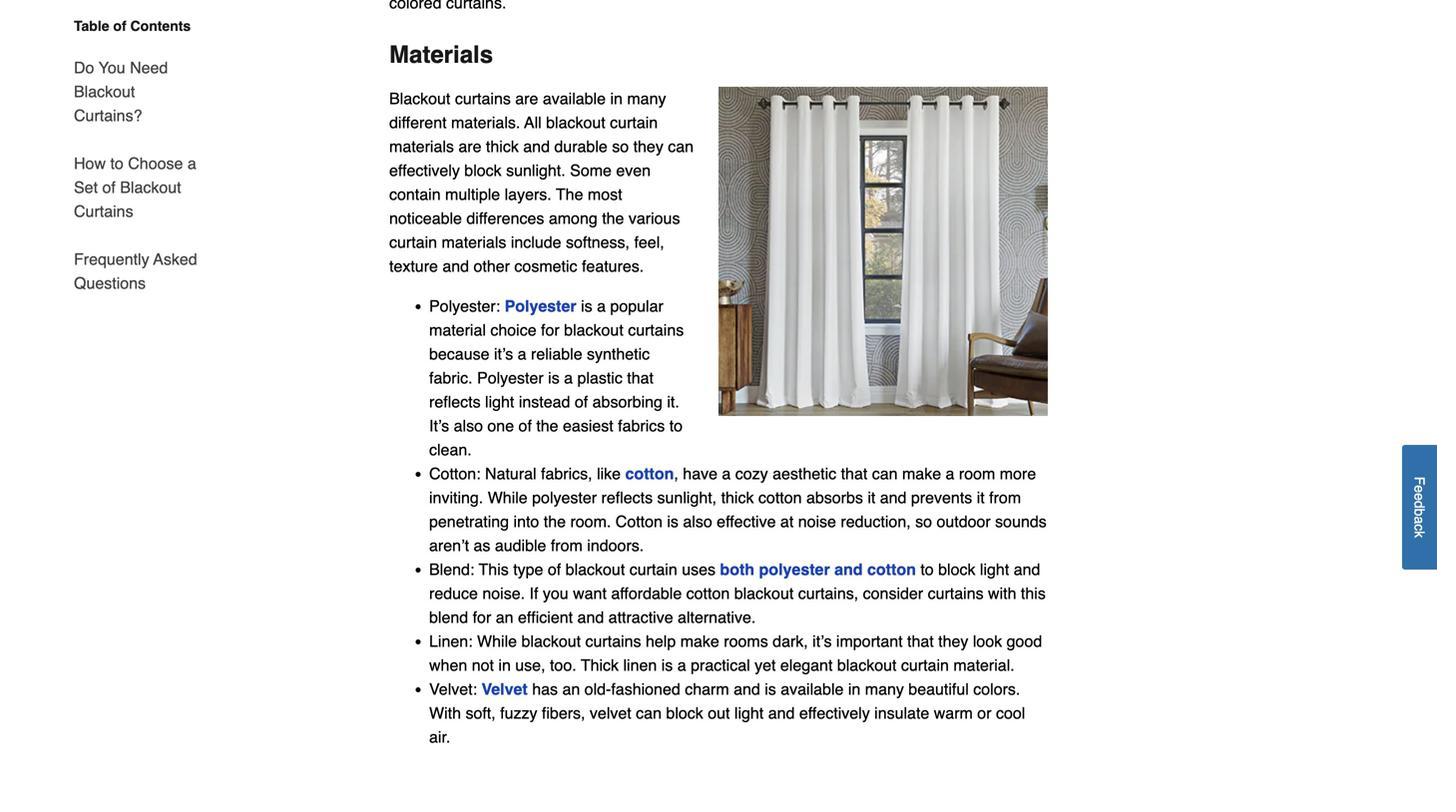 Task type: locate. For each thing, give the bounding box(es) containing it.
sunlight.
[[506, 161, 566, 180]]

a up charm
[[677, 656, 686, 675]]

1 vertical spatial are
[[458, 137, 482, 156]]

are
[[515, 89, 538, 108], [458, 137, 482, 156]]

2 vertical spatial can
[[636, 704, 662, 723]]

also inside , have a cozy aesthetic that can make a room more inviting. while polyester reflects sunlight, thick cotton absorbs it and prevents it from penetrating into the room. cotton is also effective at noise reduction, so outdoor sounds aren't as audible from indoors.
[[683, 512, 712, 531]]

do
[[74, 58, 94, 77]]

curtains inside "blackout curtains are available in many different materials. all blackout curtain materials are thick and durable so they can effectively block sunlight. some even contain multiple layers. the most noticeable differences among the various curtain materials include softness, feel, texture and other cosmetic features."
[[455, 89, 511, 108]]

blackout inside do you need blackout curtains?
[[74, 82, 135, 101]]

fashioned
[[611, 680, 680, 699]]

polyester up choice
[[505, 297, 577, 315]]

0 horizontal spatial many
[[627, 89, 666, 108]]

1 horizontal spatial it's
[[813, 632, 832, 651]]

2 horizontal spatial block
[[938, 560, 976, 579]]

0 horizontal spatial it
[[868, 489, 876, 507]]

effectively down elegant
[[799, 704, 870, 723]]

0 vertical spatial make
[[902, 465, 941, 483]]

and
[[523, 137, 550, 156], [443, 257, 469, 275], [880, 489, 907, 507], [835, 560, 863, 579], [1014, 560, 1040, 579], [577, 608, 604, 627], [734, 680, 760, 699], [768, 704, 795, 723]]

reflects
[[429, 393, 481, 411], [601, 489, 653, 507]]

light right out at bottom
[[735, 704, 764, 723]]

0 horizontal spatial are
[[458, 137, 482, 156]]

to
[[110, 154, 124, 173], [669, 417, 683, 435], [921, 560, 934, 579]]

colors.
[[973, 680, 1020, 699]]

are up all on the left top of the page
[[515, 89, 538, 108]]

choice
[[490, 321, 537, 339]]

most
[[588, 185, 622, 204]]

1 horizontal spatial available
[[781, 680, 844, 699]]

of right "one"
[[519, 417, 532, 435]]

velvet:
[[429, 680, 477, 699]]

that
[[627, 369, 654, 387], [841, 465, 868, 483], [907, 632, 934, 651]]

1 horizontal spatial in
[[610, 89, 623, 108]]

0 vertical spatial can
[[668, 137, 694, 156]]

1 horizontal spatial from
[[989, 489, 1021, 507]]

0 horizontal spatial to
[[110, 154, 124, 173]]

cotton right "like" on the bottom left of page
[[625, 465, 674, 483]]

reflects down fabric.
[[429, 393, 481, 411]]

is inside linen: while blackout curtains help make rooms dark, it's important that they look good when not in use, too. thick linen is a practical yet elegant blackout curtain material.
[[661, 656, 673, 675]]

0 vertical spatial reflects
[[429, 393, 481, 411]]

in up the "even" on the left top of page
[[610, 89, 623, 108]]

2 vertical spatial to
[[921, 560, 934, 579]]

many
[[627, 89, 666, 108], [865, 680, 904, 699]]

cotton inside , have a cozy aesthetic that can make a room more inviting. while polyester reflects sunlight, thick cotton absorbs it and prevents it from penetrating into the room. cotton is also effective at noise reduction, so outdoor sounds aren't as audible from indoors.
[[758, 489, 802, 507]]

0 vertical spatial thick
[[486, 137, 519, 156]]

many inside "blackout curtains are available in many different materials. all blackout curtain materials are thick and durable so they can effectively block sunlight. some even contain multiple layers. the most noticeable differences among the various curtain materials include softness, feel, texture and other cosmetic features."
[[627, 89, 666, 108]]

they up the "even" on the left top of page
[[633, 137, 664, 156]]

1 horizontal spatial light
[[735, 704, 764, 723]]

to inside is a popular material choice for blackout curtains because it's a reliable synthetic fabric. polyester is a plastic that reflects light instead of absorbing it. it's also one of the easiest fabrics to clean.
[[669, 417, 683, 435]]

to inside to block light and reduce noise. if you want affordable cotton blackout curtains, consider curtains with this blend for an efficient and attractive alternative.
[[921, 560, 934, 579]]

that up absorbs at bottom
[[841, 465, 868, 483]]

0 horizontal spatial make
[[680, 632, 719, 651]]

blackout down important
[[837, 656, 897, 675]]

0 vertical spatial they
[[633, 137, 664, 156]]

a up k
[[1412, 516, 1428, 524]]

polyester inside is a popular material choice for blackout curtains because it's a reliable synthetic fabric. polyester is a plastic that reflects light instead of absorbing it. it's also one of the easiest fabrics to clean.
[[477, 369, 544, 387]]

also right it's
[[454, 417, 483, 435]]

cotton:
[[429, 465, 481, 483]]

1 horizontal spatial to
[[669, 417, 683, 435]]

light for beautiful
[[735, 704, 764, 723]]

0 horizontal spatial so
[[612, 137, 629, 156]]

blackout up different
[[389, 89, 451, 108]]

while inside , have a cozy aesthetic that can make a room more inviting. while polyester reflects sunlight, thick cotton absorbs it and prevents it from penetrating into the room. cotton is also effective at noise reduction, so outdoor sounds aren't as audible from indoors.
[[488, 489, 528, 507]]

1 horizontal spatial they
[[938, 632, 969, 651]]

is down the help
[[661, 656, 673, 675]]

available up the durable
[[543, 89, 606, 108]]

1 horizontal spatial make
[[902, 465, 941, 483]]

1 vertical spatial while
[[477, 632, 517, 651]]

0 vertical spatial to
[[110, 154, 124, 173]]

2 vertical spatial in
[[848, 680, 861, 699]]

old-
[[585, 680, 611, 699]]

block inside to block light and reduce noise. if you want affordable cotton blackout curtains, consider curtains with this blend for an efficient and attractive alternative.
[[938, 560, 976, 579]]

attractive
[[609, 608, 673, 627]]

1 horizontal spatial for
[[541, 321, 560, 339]]

curtains inside is a popular material choice for blackout curtains because it's a reliable synthetic fabric. polyester is a plastic that reflects light instead of absorbing it. it's also one of the easiest fabrics to clean.
[[628, 321, 684, 339]]

available down elegant
[[781, 680, 844, 699]]

1 vertical spatial make
[[680, 632, 719, 651]]

0 vertical spatial so
[[612, 137, 629, 156]]

it down room
[[977, 489, 985, 507]]

it
[[868, 489, 876, 507], [977, 489, 985, 507]]

curtains down "popular"
[[628, 321, 684, 339]]

blackout up the durable
[[546, 113, 606, 132]]

1 it from the left
[[868, 489, 876, 507]]

of up easiest
[[575, 393, 588, 411]]

block up multiple
[[464, 161, 502, 180]]

polyester inside , have a cozy aesthetic that can make a room more inviting. while polyester reflects sunlight, thick cotton absorbs it and prevents it from penetrating into the room. cotton is also effective at noise reduction, so outdoor sounds aren't as audible from indoors.
[[532, 489, 597, 507]]

1 vertical spatial it's
[[813, 632, 832, 651]]

polyester down fabrics,
[[532, 489, 597, 507]]

can inside "blackout curtains are available in many different materials. all blackout curtain materials are thick and durable so they can effectively block sunlight. some even contain multiple layers. the most noticeable differences among the various curtain materials include softness, feel, texture and other cosmetic features."
[[668, 137, 694, 156]]

blackout inside "blackout curtains are available in many different materials. all blackout curtain materials are thick and durable so they can effectively block sunlight. some even contain multiple layers. the most noticeable differences among the various curtain materials include softness, feel, texture and other cosmetic features."
[[546, 113, 606, 132]]

can up reduction,
[[872, 465, 898, 483]]

d
[[1412, 501, 1428, 509]]

other
[[474, 257, 510, 275]]

2 horizontal spatial can
[[872, 465, 898, 483]]

1 horizontal spatial it
[[977, 489, 985, 507]]

curtain up affordable
[[630, 560, 677, 579]]

is down reliable
[[548, 369, 560, 387]]

1 vertical spatial block
[[938, 560, 976, 579]]

0 vertical spatial light
[[485, 393, 514, 411]]

from
[[989, 489, 1021, 507], [551, 536, 583, 555]]

0 vertical spatial polyester
[[532, 489, 597, 507]]

1 vertical spatial in
[[498, 656, 511, 675]]

to up consider
[[921, 560, 934, 579]]

blackout up synthetic
[[564, 321, 624, 339]]

cotton up at
[[758, 489, 802, 507]]

2 horizontal spatial in
[[848, 680, 861, 699]]

good
[[1007, 632, 1042, 651]]

blackout down both in the bottom right of the page
[[734, 584, 794, 603]]

fibers,
[[542, 704, 585, 723]]

too.
[[550, 656, 577, 675]]

0 vertical spatial for
[[541, 321, 560, 339]]

2 vertical spatial light
[[735, 704, 764, 723]]

0 horizontal spatial reflects
[[429, 393, 481, 411]]

can inside the has an old-fashioned charm and is available in many beautiful colors. with soft, fuzzy fibers, velvet can block out light and effectively insulate warm or cool air.
[[636, 704, 662, 723]]

0 horizontal spatial can
[[636, 704, 662, 723]]

not
[[472, 656, 494, 675]]

is right polyester link
[[581, 297, 593, 315]]

an up 'fibers,'
[[562, 680, 580, 699]]

so inside , have a cozy aesthetic that can make a room more inviting. while polyester reflects sunlight, thick cotton absorbs it and prevents it from penetrating into the room. cotton is also effective at noise reduction, so outdoor sounds aren't as audible from indoors.
[[915, 512, 932, 531]]

0 horizontal spatial effectively
[[389, 161, 460, 180]]

reduce
[[429, 584, 478, 603]]

that right important
[[907, 632, 934, 651]]

2 vertical spatial that
[[907, 632, 934, 651]]

0 horizontal spatial available
[[543, 89, 606, 108]]

1 horizontal spatial that
[[841, 465, 868, 483]]

they left look
[[938, 632, 969, 651]]

2 vertical spatial the
[[544, 512, 566, 531]]

can up various
[[668, 137, 694, 156]]

as
[[474, 536, 490, 555]]

cosmetic
[[514, 257, 577, 275]]

1 vertical spatial that
[[841, 465, 868, 483]]

make inside linen: while blackout curtains help make rooms dark, it's important that they look good when not in use, too. thick linen is a practical yet elegant blackout curtain material.
[[680, 632, 719, 651]]

blackout up curtains?
[[74, 82, 135, 101]]

1 vertical spatial an
[[562, 680, 580, 699]]

to down the it.
[[669, 417, 683, 435]]

1 horizontal spatial can
[[668, 137, 694, 156]]

1 vertical spatial the
[[536, 417, 559, 435]]

2 vertical spatial block
[[666, 704, 703, 723]]

b
[[1412, 509, 1428, 516]]

0 horizontal spatial it's
[[494, 345, 513, 363]]

practical
[[691, 656, 750, 675]]

need
[[130, 58, 168, 77]]

materials down different
[[389, 137, 454, 156]]

of inside the how to choose a set of blackout curtains
[[102, 178, 116, 197]]

0 horizontal spatial for
[[473, 608, 491, 627]]

linen: while blackout curtains help make rooms dark, it's important that they look good when not in use, too. thick linen is a practical yet elegant blackout curtain material.
[[429, 632, 1042, 675]]

light up "one"
[[485, 393, 514, 411]]

1 vertical spatial polyester
[[759, 560, 830, 579]]

blackout
[[546, 113, 606, 132], [564, 321, 624, 339], [566, 560, 625, 579], [734, 584, 794, 603], [522, 632, 581, 651], [837, 656, 897, 675]]

both polyester and cotton link
[[720, 560, 916, 579]]

of right set
[[102, 178, 116, 197]]

cotton up alternative.
[[686, 584, 730, 603]]

0 vertical spatial that
[[627, 369, 654, 387]]

for inside to block light and reduce noise. if you want affordable cotton blackout curtains, consider curtains with this blend for an efficient and attractive alternative.
[[473, 608, 491, 627]]

they inside "blackout curtains are available in many different materials. all blackout curtain materials are thick and durable so they can effectively block sunlight. some even contain multiple layers. the most noticeable differences among the various curtain materials include softness, feel, texture and other cosmetic features."
[[633, 137, 664, 156]]

make down alternative.
[[680, 632, 719, 651]]

for
[[541, 321, 560, 339], [473, 608, 491, 627]]

from down "more"
[[989, 489, 1021, 507]]

sunlight,
[[657, 489, 717, 507]]

the down instead
[[536, 417, 559, 435]]

block down charm
[[666, 704, 703, 723]]

an inside to block light and reduce noise. if you want affordable cotton blackout curtains, consider curtains with this blend for an efficient and attractive alternative.
[[496, 608, 514, 627]]

blackout down choose
[[120, 178, 181, 197]]

while up not
[[477, 632, 517, 651]]

1 vertical spatial polyester
[[477, 369, 544, 387]]

cotton up consider
[[867, 560, 916, 579]]

curtains?
[[74, 106, 142, 125]]

an
[[496, 608, 514, 627], [562, 680, 580, 699]]

a right choose
[[187, 154, 196, 173]]

e up 'b'
[[1412, 493, 1428, 501]]

and inside , have a cozy aesthetic that can make a room more inviting. while polyester reflects sunlight, thick cotton absorbs it and prevents it from penetrating into the room. cotton is also effective at noise reduction, so outdoor sounds aren't as audible from indoors.
[[880, 489, 907, 507]]

for down noise.
[[473, 608, 491, 627]]

many up insulate
[[865, 680, 904, 699]]

0 vertical spatial it's
[[494, 345, 513, 363]]

0 vertical spatial polyester
[[505, 297, 577, 315]]

1 vertical spatial also
[[683, 512, 712, 531]]

0 vertical spatial many
[[627, 89, 666, 108]]

blackout
[[74, 82, 135, 101], [389, 89, 451, 108], [120, 178, 181, 197]]

of
[[113, 18, 126, 34], [102, 178, 116, 197], [575, 393, 588, 411], [519, 417, 532, 435], [548, 560, 561, 579]]

a inside the how to choose a set of blackout curtains
[[187, 154, 196, 173]]

feel,
[[634, 233, 664, 251]]

curtains up thick
[[585, 632, 641, 651]]

the inside "blackout curtains are available in many different materials. all blackout curtain materials are thick and durable so they can effectively block sunlight. some even contain multiple layers. the most noticeable differences among the various curtain materials include softness, feel, texture and other cosmetic features."
[[602, 209, 624, 228]]

clean.
[[429, 441, 472, 459]]

materials
[[389, 41, 493, 68]]

1 horizontal spatial many
[[865, 680, 904, 699]]

for up reliable
[[541, 321, 560, 339]]

curtains up materials.
[[455, 89, 511, 108]]

linen
[[623, 656, 657, 675]]

also down sunlight,
[[683, 512, 712, 531]]

so inside "blackout curtains are available in many different materials. all blackout curtain materials are thick and durable so they can effectively block sunlight. some even contain multiple layers. the most noticeable differences among the various curtain materials include softness, feel, texture and other cosmetic features."
[[612, 137, 629, 156]]

available inside the has an old-fashioned charm and is available in many beautiful colors. with soft, fuzzy fibers, velvet can block out light and effectively insulate warm or cool air.
[[781, 680, 844, 699]]

effectively inside the has an old-fashioned charm and is available in many beautiful colors. with soft, fuzzy fibers, velvet can block out light and effectively insulate warm or cool air.
[[799, 704, 870, 723]]

1 vertical spatial for
[[473, 608, 491, 627]]

thick up effective
[[721, 489, 754, 507]]

0 vertical spatial available
[[543, 89, 606, 108]]

block down outdoor
[[938, 560, 976, 579]]

cotton
[[625, 465, 674, 483], [758, 489, 802, 507], [867, 560, 916, 579], [686, 584, 730, 603]]

it up reduction,
[[868, 489, 876, 507]]

when
[[429, 656, 467, 675]]

1 horizontal spatial effectively
[[799, 704, 870, 723]]

blackout curtains are available in many different materials. all blackout curtain materials are thick and durable so they can effectively block sunlight. some even contain multiple layers. the most noticeable differences among the various curtain materials include softness, feel, texture and other cosmetic features.
[[389, 89, 694, 275]]

in down important
[[848, 680, 861, 699]]

reflects inside , have a cozy aesthetic that can make a room more inviting. while polyester reflects sunlight, thick cotton absorbs it and prevents it from penetrating into the room. cotton is also effective at noise reduction, so outdoor sounds aren't as audible from indoors.
[[601, 489, 653, 507]]

1 vertical spatial effectively
[[799, 704, 870, 723]]

the right into at the bottom of the page
[[544, 512, 566, 531]]

dark,
[[773, 632, 808, 651]]

is down sunlight,
[[667, 512, 679, 531]]

e up the 'd' on the bottom
[[1412, 485, 1428, 493]]

rooms
[[724, 632, 768, 651]]

they
[[633, 137, 664, 156], [938, 632, 969, 651]]

1 horizontal spatial are
[[515, 89, 538, 108]]

0 horizontal spatial light
[[485, 393, 514, 411]]

thick down materials.
[[486, 137, 519, 156]]

a up prevents
[[946, 465, 955, 483]]

f e e d b a c k
[[1412, 477, 1428, 538]]

1 e from the top
[[1412, 485, 1428, 493]]

are down materials.
[[458, 137, 482, 156]]

1 horizontal spatial thick
[[721, 489, 754, 507]]

1 vertical spatial available
[[781, 680, 844, 699]]

reflects up cotton
[[601, 489, 653, 507]]

frequently
[[74, 250, 149, 268]]

cotton
[[616, 512, 663, 531]]

while inside linen: while blackout curtains help make rooms dark, it's important that they look good when not in use, too. thick linen is a practical yet elegant blackout curtain material.
[[477, 632, 517, 651]]

the inside , have a cozy aesthetic that can make a room more inviting. while polyester reflects sunlight, thick cotton absorbs it and prevents it from penetrating into the room. cotton is also effective at noise reduction, so outdoor sounds aren't as audible from indoors.
[[544, 512, 566, 531]]

many up the "even" on the left top of page
[[627, 89, 666, 108]]

velvet: velvet
[[429, 680, 528, 699]]

that inside is a popular material choice for blackout curtains because it's a reliable synthetic fabric. polyester is a plastic that reflects light instead of absorbing it. it's also one of the easiest fabrics to clean.
[[627, 369, 654, 387]]

0 vertical spatial while
[[488, 489, 528, 507]]

curtains left with
[[928, 584, 984, 603]]

among
[[549, 209, 598, 228]]

or
[[977, 704, 992, 723]]

elegant
[[780, 656, 833, 675]]

it's up elegant
[[813, 632, 832, 651]]

is
[[581, 297, 593, 315], [548, 369, 560, 387], [667, 512, 679, 531], [661, 656, 673, 675], [765, 680, 776, 699]]

make up prevents
[[902, 465, 941, 483]]

1 horizontal spatial an
[[562, 680, 580, 699]]

0 horizontal spatial polyester
[[532, 489, 597, 507]]

in inside the has an old-fashioned charm and is available in many beautiful colors. with soft, fuzzy fibers, velvet can block out light and effectively insulate warm or cool air.
[[848, 680, 861, 699]]

0 horizontal spatial an
[[496, 608, 514, 627]]

light inside the has an old-fashioned charm and is available in many beautiful colors. with soft, fuzzy fibers, velvet can block out light and effectively insulate warm or cool air.
[[735, 704, 764, 723]]

it's down choice
[[494, 345, 513, 363]]

effective
[[717, 512, 776, 531]]

effectively up "contain"
[[389, 161, 460, 180]]

light up with
[[980, 560, 1009, 579]]

contents
[[130, 18, 191, 34]]

polyester up instead
[[477, 369, 544, 387]]

from down room.
[[551, 536, 583, 555]]

also
[[454, 417, 483, 435], [683, 512, 712, 531]]

so up the "even" on the left top of page
[[612, 137, 629, 156]]

curtain up texture
[[389, 233, 437, 251]]

while down natural
[[488, 489, 528, 507]]

1 vertical spatial materials
[[442, 233, 506, 251]]

a left "popular"
[[597, 297, 606, 315]]

to right how
[[110, 154, 124, 173]]

, have a cozy aesthetic that can make a room more inviting. while polyester reflects sunlight, thick cotton absorbs it and prevents it from penetrating into the room. cotton is also effective at noise reduction, so outdoor sounds aren't as audible from indoors.
[[429, 465, 1047, 555]]

thick
[[486, 137, 519, 156], [721, 489, 754, 507]]

1 vertical spatial reflects
[[601, 489, 653, 507]]

0 horizontal spatial that
[[627, 369, 654, 387]]

0 vertical spatial an
[[496, 608, 514, 627]]

0 horizontal spatial in
[[498, 656, 511, 675]]

1 vertical spatial many
[[865, 680, 904, 699]]

0 horizontal spatial they
[[633, 137, 664, 156]]

make inside , have a cozy aesthetic that can make a room more inviting. while polyester reflects sunlight, thick cotton absorbs it and prevents it from penetrating into the room. cotton is also effective at noise reduction, so outdoor sounds aren't as audible from indoors.
[[902, 465, 941, 483]]

can down fashioned
[[636, 704, 662, 723]]

is inside the has an old-fashioned charm and is available in many beautiful colors. with soft, fuzzy fibers, velvet can block out light and effectively insulate warm or cool air.
[[765, 680, 776, 699]]

0 vertical spatial block
[[464, 161, 502, 180]]

you
[[543, 584, 569, 603]]

affordable
[[611, 584, 682, 603]]

1 vertical spatial to
[[669, 417, 683, 435]]

in
[[610, 89, 623, 108], [498, 656, 511, 675], [848, 680, 861, 699]]

in inside linen: while blackout curtains help make rooms dark, it's important that they look good when not in use, too. thick linen is a practical yet elegant blackout curtain material.
[[498, 656, 511, 675]]

material.
[[954, 656, 1015, 675]]

fuzzy
[[500, 704, 537, 723]]

1 vertical spatial they
[[938, 632, 969, 651]]

reduction,
[[841, 512, 911, 531]]

0 vertical spatial effectively
[[389, 161, 460, 180]]

polyester
[[532, 489, 597, 507], [759, 560, 830, 579]]

it's inside linen: while blackout curtains help make rooms dark, it's important that they look good when not in use, too. thick linen is a practical yet elegant blackout curtain material.
[[813, 632, 832, 651]]

1 vertical spatial thick
[[721, 489, 754, 507]]

2 horizontal spatial that
[[907, 632, 934, 651]]

1 vertical spatial light
[[980, 560, 1009, 579]]

so down prevents
[[915, 512, 932, 531]]

0 vertical spatial also
[[454, 417, 483, 435]]

polyester up curtains,
[[759, 560, 830, 579]]

curtain up beautiful
[[901, 656, 949, 675]]

1 horizontal spatial so
[[915, 512, 932, 531]]

an down noise.
[[496, 608, 514, 627]]

fabrics
[[618, 417, 665, 435]]

can
[[668, 137, 694, 156], [872, 465, 898, 483], [636, 704, 662, 723]]

0 vertical spatial materials
[[389, 137, 454, 156]]

plastic
[[577, 369, 623, 387]]

an inside the has an old-fashioned charm and is available in many beautiful colors. with soft, fuzzy fibers, velvet can block out light and effectively insulate warm or cool air.
[[562, 680, 580, 699]]

0 vertical spatial in
[[610, 89, 623, 108]]

1 horizontal spatial reflects
[[601, 489, 653, 507]]

the down "most"
[[602, 209, 624, 228]]

2 horizontal spatial to
[[921, 560, 934, 579]]

0 vertical spatial the
[[602, 209, 624, 228]]

0 horizontal spatial block
[[464, 161, 502, 180]]

is down the yet
[[765, 680, 776, 699]]

materials up other
[[442, 233, 506, 251]]

in right not
[[498, 656, 511, 675]]

that up absorbing
[[627, 369, 654, 387]]

blackout inside to block light and reduce noise. if you want affordable cotton blackout curtains, consider curtains with this blend for an efficient and attractive alternative.
[[734, 584, 794, 603]]

because
[[429, 345, 490, 363]]

use,
[[515, 656, 545, 675]]

it's
[[494, 345, 513, 363], [813, 632, 832, 651]]

how to choose a set of blackout curtains link
[[74, 140, 208, 236]]

multiple
[[445, 185, 500, 204]]

light inside is a popular material choice for blackout curtains because it's a reliable synthetic fabric. polyester is a plastic that reflects light instead of absorbing it. it's also one of the easiest fabrics to clean.
[[485, 393, 514, 411]]

one
[[487, 417, 514, 435]]

1 horizontal spatial also
[[683, 512, 712, 531]]

that inside , have a cozy aesthetic that can make a room more inviting. while polyester reflects sunlight, thick cotton absorbs it and prevents it from penetrating into the room. cotton is also effective at noise reduction, so outdoor sounds aren't as audible from indoors.
[[841, 465, 868, 483]]

set
[[74, 178, 98, 197]]

1 horizontal spatial block
[[666, 704, 703, 723]]

include
[[511, 233, 561, 251]]



Task type: vqa. For each thing, say whether or not it's contained in the screenshot.
the ')'
no



Task type: describe. For each thing, give the bounding box(es) containing it.
1 horizontal spatial polyester
[[759, 560, 830, 579]]

with
[[429, 704, 461, 723]]

of up you
[[548, 560, 561, 579]]

curtains
[[74, 202, 133, 221]]

a left "cozy" at right
[[722, 465, 731, 483]]

uses
[[682, 560, 716, 579]]

have
[[683, 465, 718, 483]]

many inside the has an old-fashioned charm and is available in many beautiful colors. with soft, fuzzy fibers, velvet can block out light and effectively insulate warm or cool air.
[[865, 680, 904, 699]]

blackout inside the how to choose a set of blackout curtains
[[120, 178, 181, 197]]

texture
[[389, 257, 438, 275]]

reflects inside is a popular material choice for blackout curtains because it's a reliable synthetic fabric. polyester is a plastic that reflects light instead of absorbing it. it's also one of the easiest fabrics to clean.
[[429, 393, 481, 411]]

choose
[[128, 154, 183, 173]]

,
[[674, 465, 679, 483]]

light for a
[[485, 393, 514, 411]]

blackout inside "blackout curtains are available in many different materials. all blackout curtain materials are thick and durable so they can effectively block sunlight. some even contain multiple layers. the most noticeable differences among the various curtain materials include softness, feel, texture and other cosmetic features."
[[389, 89, 451, 108]]

that inside linen: while blackout curtains help make rooms dark, it's important that they look good when not in use, too. thick linen is a practical yet elegant blackout curtain material.
[[907, 632, 934, 651]]

the inside is a popular material choice for blackout curtains because it's a reliable synthetic fabric. polyester is a plastic that reflects light instead of absorbing it. it's also one of the easiest fabrics to clean.
[[536, 417, 559, 435]]

at
[[780, 512, 794, 531]]

for inside is a popular material choice for blackout curtains because it's a reliable synthetic fabric. polyester is a plastic that reflects light instead of absorbing it. it's also one of the easiest fabrics to clean.
[[541, 321, 560, 339]]

curtain inside linen: while blackout curtains help make rooms dark, it's important that they look good when not in use, too. thick linen is a practical yet elegant blackout curtain material.
[[901, 656, 949, 675]]

velvet
[[482, 680, 528, 699]]

curtains,
[[798, 584, 859, 603]]

polyester:
[[429, 297, 500, 315]]

it's inside is a popular material choice for blackout curtains because it's a reliable synthetic fabric. polyester is a plastic that reflects light instead of absorbing it. it's also one of the easiest fabrics to clean.
[[494, 345, 513, 363]]

material
[[429, 321, 486, 339]]

room
[[959, 465, 995, 483]]

noticeable
[[389, 209, 462, 228]]

blackout up want in the bottom of the page
[[566, 560, 625, 579]]

can inside , have a cozy aesthetic that can make a room more inviting. while polyester reflects sunlight, thick cotton absorbs it and prevents it from penetrating into the room. cotton is also effective at noise reduction, so outdoor sounds aren't as audible from indoors.
[[872, 465, 898, 483]]

even
[[616, 161, 651, 180]]

velvet link
[[482, 680, 528, 699]]

is inside , have a cozy aesthetic that can make a room more inviting. while polyester reflects sunlight, thick cotton absorbs it and prevents it from penetrating into the room. cotton is also effective at noise reduction, so outdoor sounds aren't as audible from indoors.
[[667, 512, 679, 531]]

contain
[[389, 185, 441, 204]]

aren't
[[429, 536, 469, 555]]

noise
[[798, 512, 836, 531]]

cotton: natural fabrics, like cotton
[[429, 465, 674, 483]]

audible
[[495, 536, 546, 555]]

available inside "blackout curtains are available in many different materials. all blackout curtain materials are thick and durable so they can effectively block sunlight. some even contain multiple layers. the most noticeable differences among the various curtain materials include softness, feel, texture and other cosmetic features."
[[543, 89, 606, 108]]

do you need blackout curtains?
[[74, 58, 168, 125]]

curtain up the "even" on the left top of page
[[610, 113, 658, 132]]

has
[[532, 680, 558, 699]]

warm
[[934, 704, 973, 723]]

it.
[[667, 393, 680, 411]]

this
[[1021, 584, 1046, 603]]

table of contents
[[74, 18, 191, 34]]

table
[[74, 18, 109, 34]]

all
[[524, 113, 542, 132]]

linen:
[[429, 632, 473, 651]]

f
[[1412, 477, 1428, 485]]

cotton inside to block light and reduce noise. if you want affordable cotton blackout curtains, consider curtains with this blend for an efficient and attractive alternative.
[[686, 584, 730, 603]]

of right table
[[113, 18, 126, 34]]

2 it from the left
[[977, 489, 985, 507]]

alternative.
[[678, 608, 756, 627]]

out
[[708, 704, 730, 723]]

cotton link
[[625, 465, 674, 483]]

0 vertical spatial from
[[989, 489, 1021, 507]]

how to choose a set of blackout curtains
[[74, 154, 196, 221]]

2 e from the top
[[1412, 493, 1428, 501]]

popular
[[610, 297, 664, 315]]

block inside the has an old-fashioned charm and is available in many beautiful colors. with soft, fuzzy fibers, velvet can block out light and effectively insulate warm or cool air.
[[666, 704, 703, 723]]

softness,
[[566, 233, 630, 251]]

natural
[[485, 465, 537, 483]]

different
[[389, 113, 447, 132]]

is a popular material choice for blackout curtains because it's a reliable synthetic fabric. polyester is a plastic that reflects light instead of absorbing it. it's also one of the easiest fabrics to clean.
[[429, 297, 684, 459]]

differences
[[467, 209, 544, 228]]

materials.
[[451, 113, 520, 132]]

block inside "blackout curtains are available in many different materials. all blackout curtain materials are thick and durable so they can effectively block sunlight. some even contain multiple layers. the most noticeable differences among the various curtain materials include softness, feel, texture and other cosmetic features."
[[464, 161, 502, 180]]

instead
[[519, 393, 570, 411]]

a inside linen: while blackout curtains help make rooms dark, it's important that they look good when not in use, too. thick linen is a practical yet elegant blackout curtain material.
[[677, 656, 686, 675]]

thick
[[581, 656, 619, 675]]

blend: this type of blackout curtain uses both polyester and cotton
[[429, 560, 916, 579]]

also inside is a popular material choice for blackout curtains because it's a reliable synthetic fabric. polyester is a plastic that reflects light instead of absorbing it. it's also one of the easiest fabrics to clean.
[[454, 417, 483, 435]]

easiest
[[563, 417, 614, 435]]

0 vertical spatial are
[[515, 89, 538, 108]]

air.
[[429, 728, 451, 747]]

durable
[[554, 137, 608, 156]]

soft,
[[466, 704, 496, 723]]

c
[[1412, 524, 1428, 531]]

prevents
[[911, 489, 972, 507]]

thick inside , have a cozy aesthetic that can make a room more inviting. while polyester reflects sunlight, thick cotton absorbs it and prevents it from penetrating into the room. cotton is also effective at noise reduction, so outdoor sounds aren't as audible from indoors.
[[721, 489, 754, 507]]

cozy
[[735, 465, 768, 483]]

blend
[[429, 608, 468, 627]]

a down choice
[[518, 345, 527, 363]]

thick inside "blackout curtains are available in many different materials. all blackout curtain materials are thick and durable so they can effectively block sunlight. some even contain multiple layers. the most noticeable differences among the various curtain materials include softness, feel, texture and other cosmetic features."
[[486, 137, 519, 156]]

a inside f e e d b a c k button
[[1412, 516, 1428, 524]]

blackout down efficient
[[522, 632, 581, 651]]

polyester: polyester
[[429, 297, 577, 315]]

table of contents element
[[58, 16, 208, 295]]

white blackout curtains in a living room. image
[[719, 87, 1048, 416]]

velvet
[[590, 704, 632, 723]]

1 vertical spatial from
[[551, 536, 583, 555]]

with
[[988, 584, 1017, 603]]

frequently asked questions
[[74, 250, 197, 292]]

a down reliable
[[564, 369, 573, 387]]

in inside "blackout curtains are available in many different materials. all blackout curtain materials are thick and durable so they can effectively block sunlight. some even contain multiple layers. the most noticeable differences among the various curtain materials include softness, feel, texture and other cosmetic features."
[[610, 89, 623, 108]]

like
[[597, 465, 621, 483]]

noise.
[[482, 584, 525, 603]]

you
[[99, 58, 125, 77]]

layers.
[[505, 185, 552, 204]]

curtains inside linen: while blackout curtains help make rooms dark, it's important that they look good when not in use, too. thick linen is a practical yet elegant blackout curtain material.
[[585, 632, 641, 651]]

if
[[530, 584, 538, 603]]

effectively inside "blackout curtains are available in many different materials. all blackout curtain materials are thick and durable so they can effectively block sunlight. some even contain multiple layers. the most noticeable differences among the various curtain materials include softness, feel, texture and other cosmetic features."
[[389, 161, 460, 180]]

it's
[[429, 417, 449, 435]]

insulate
[[874, 704, 930, 723]]

light inside to block light and reduce noise. if you want affordable cotton blackout curtains, consider curtains with this blend for an efficient and attractive alternative.
[[980, 560, 1009, 579]]

curtains inside to block light and reduce noise. if you want affordable cotton blackout curtains, consider curtains with this blend for an efficient and attractive alternative.
[[928, 584, 984, 603]]

inviting.
[[429, 489, 483, 507]]

look
[[973, 632, 1002, 651]]

fabrics,
[[541, 465, 593, 483]]

do you need blackout curtains? link
[[74, 44, 208, 140]]

to inside the how to choose a set of blackout curtains
[[110, 154, 124, 173]]

they inside linen: while blackout curtains help make rooms dark, it's important that they look good when not in use, too. thick linen is a practical yet elegant blackout curtain material.
[[938, 632, 969, 651]]

charm
[[685, 680, 729, 699]]

blackout inside is a popular material choice for blackout curtains because it's a reliable synthetic fabric. polyester is a plastic that reflects light instead of absorbing it. it's also one of the easiest fabrics to clean.
[[564, 321, 624, 339]]

more
[[1000, 465, 1036, 483]]



